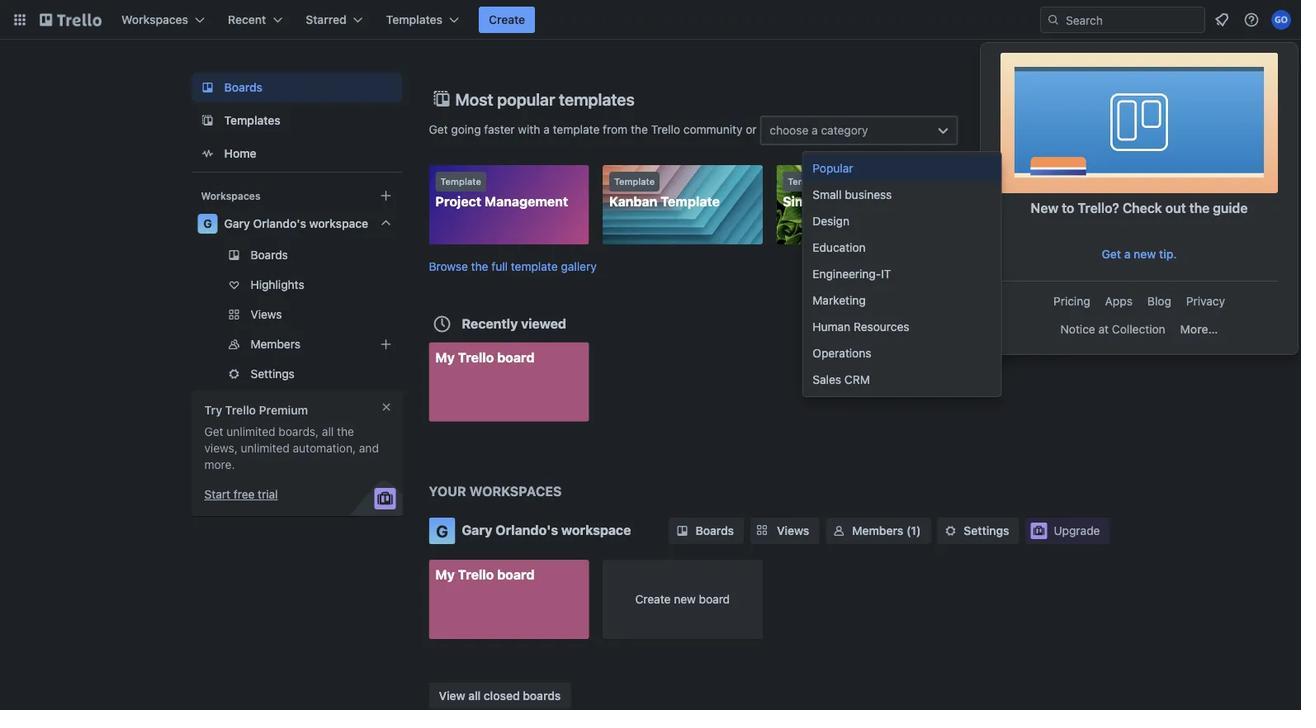 Task type: describe. For each thing, give the bounding box(es) containing it.
1 vertical spatial gary orlando's workspace
[[462, 523, 631, 538]]

template for project
[[441, 176, 481, 187]]

human
[[813, 320, 851, 334]]

back to home image
[[40, 7, 102, 33]]

0 vertical spatial board
[[497, 349, 535, 365]]

premium
[[259, 404, 308, 417]]

automation,
[[293, 442, 356, 455]]

and
[[359, 442, 379, 455]]

kanban
[[610, 194, 658, 209]]

browse
[[429, 259, 468, 273]]

business
[[845, 188, 892, 202]]

pricing link
[[1048, 288, 1098, 315]]

1 my trello board link from the top
[[429, 342, 589, 422]]

new inside button
[[1134, 247, 1157, 261]]

recent button
[[218, 7, 293, 33]]

browse the full template gallery link
[[429, 259, 597, 273]]

recently
[[462, 316, 518, 331]]

engineering-
[[813, 267, 882, 281]]

home
[[224, 147, 257, 160]]

collection
[[1113, 323, 1166, 336]]

boards link for highlights
[[191, 242, 403, 268]]

apps
[[1106, 295, 1133, 308]]

the left full
[[471, 259, 489, 273]]

sales crm
[[813, 373, 871, 387]]

apps link
[[1099, 288, 1140, 315]]

0 vertical spatial workspace
[[309, 217, 369, 230]]

most popular templates
[[456, 89, 635, 109]]

open information menu image
[[1244, 12, 1261, 28]]

category
[[822, 124, 869, 137]]

1 vertical spatial settings
[[964, 524, 1010, 538]]

1 vertical spatial new
[[674, 593, 696, 606]]

1 vertical spatial board
[[497, 567, 535, 583]]

gallery
[[561, 259, 597, 273]]

Search field
[[1061, 7, 1205, 32]]

template project management
[[436, 176, 569, 209]]

it
[[882, 267, 892, 281]]

notice at collection link
[[1055, 316, 1173, 343]]

1 vertical spatial template
[[511, 259, 558, 273]]

popular
[[813, 162, 854, 175]]

marketing
[[813, 294, 866, 307]]

template kanban template
[[610, 176, 720, 209]]

notice
[[1061, 323, 1096, 336]]

trial
[[258, 488, 278, 501]]

primary element
[[0, 0, 1302, 40]]

1 vertical spatial templates
[[224, 114, 281, 127]]

more…
[[1181, 323, 1219, 336]]

1 vertical spatial orlando's
[[496, 523, 559, 538]]

add image
[[376, 335, 396, 354]]

with
[[518, 122, 541, 136]]

0 horizontal spatial settings
[[251, 367, 295, 381]]

project inside template project management
[[436, 194, 482, 209]]

try trello premium get unlimited boards, all the views, unlimited automation, and more.
[[204, 404, 379, 472]]

a for choose a category
[[812, 124, 818, 137]]

starred button
[[296, 7, 373, 33]]

more.
[[204, 458, 235, 472]]

get a new tip. button
[[1001, 241, 1279, 268]]

trello inside try trello premium get unlimited boards, all the views, unlimited automation, and more.
[[225, 404, 256, 417]]

from
[[603, 122, 628, 136]]

view all closed boards
[[439, 689, 561, 703]]

view all closed boards button
[[429, 683, 571, 709]]

(1)
[[907, 524, 921, 538]]

blog
[[1148, 295, 1172, 308]]

gary orlando (garyorlando) image
[[1272, 10, 1292, 30]]

remote
[[957, 194, 1006, 209]]

small business
[[813, 188, 892, 202]]

1 horizontal spatial g
[[436, 521, 448, 541]]

blog link
[[1142, 288, 1179, 315]]

education
[[813, 241, 866, 254]]

viewed
[[521, 316, 567, 331]]

upgrade
[[1055, 524, 1101, 538]]

workspaces
[[470, 484, 562, 499]]

notice at collection
[[1061, 323, 1166, 336]]

going
[[451, 122, 481, 136]]

tip.
[[1160, 247, 1178, 261]]

get going faster with a template from the trello community or
[[429, 122, 760, 136]]

2 my trello board link from the top
[[429, 560, 589, 639]]

get for get going faster with a template from the trello community or
[[429, 122, 448, 136]]

1 sm image from the left
[[675, 523, 691, 539]]

get for get a new tip.
[[1102, 247, 1122, 261]]

templates inside 'dropdown button'
[[386, 13, 443, 26]]

board image
[[198, 78, 218, 97]]

team
[[1009, 194, 1044, 209]]

template remote team hub
[[957, 176, 1074, 209]]

create new board
[[636, 593, 730, 606]]

engineering-it
[[813, 267, 892, 281]]

boards,
[[279, 425, 319, 439]]

human resources
[[813, 320, 910, 334]]

boards link for views
[[670, 518, 744, 544]]

full
[[492, 259, 508, 273]]

choose a category
[[770, 124, 869, 137]]

template for kanban
[[615, 176, 655, 187]]

template right kanban
[[661, 194, 720, 209]]

to
[[1062, 200, 1075, 216]]

your
[[429, 484, 467, 499]]

templates link
[[191, 106, 403, 135]]

browse the full template gallery
[[429, 259, 597, 273]]

create button
[[479, 7, 535, 33]]

template for simple
[[788, 176, 829, 187]]

small
[[813, 188, 842, 202]]

pricing
[[1054, 295, 1091, 308]]

1 horizontal spatial settings link
[[938, 518, 1020, 544]]

recently viewed
[[462, 316, 567, 331]]

1 my from the top
[[436, 349, 455, 365]]

my trello board for 2nd the my trello board 'link' from the bottom
[[436, 349, 535, 365]]

workspaces button
[[112, 7, 215, 33]]

2 vertical spatial board
[[699, 593, 730, 606]]

sm image
[[943, 523, 959, 539]]



Task type: vqa. For each thing, say whether or not it's contained in the screenshot.
Color: orange, title: "Discuss" element to the bottom
no



Task type: locate. For each thing, give the bounding box(es) containing it.
1 horizontal spatial project
[[830, 194, 876, 209]]

template simple project board
[[783, 176, 917, 209]]

template down templates
[[553, 122, 600, 136]]

boards link up create new board
[[670, 518, 744, 544]]

1 vertical spatial views
[[777, 524, 810, 538]]

1 vertical spatial boards
[[251, 248, 288, 262]]

at
[[1099, 323, 1110, 336]]

2 sm image from the left
[[831, 523, 848, 539]]

template inside template simple project board
[[788, 176, 829, 187]]

get a new tip.
[[1102, 247, 1178, 261]]

boards up create new board
[[696, 524, 734, 538]]

settings link right (1)
[[938, 518, 1020, 544]]

template right full
[[511, 259, 558, 273]]

1 vertical spatial workspaces
[[201, 190, 261, 202]]

g down your
[[436, 521, 448, 541]]

boards for views
[[696, 524, 734, 538]]

0 vertical spatial my trello board link
[[429, 342, 589, 422]]

1 vertical spatial my trello board
[[436, 567, 535, 583]]

template board image
[[198, 111, 218, 131]]

views for the top views link
[[251, 308, 282, 321]]

design
[[813, 214, 850, 228]]

sm image
[[675, 523, 691, 539], [831, 523, 848, 539]]

0 vertical spatial unlimited
[[227, 425, 276, 439]]

0 horizontal spatial g
[[203, 217, 212, 230]]

start
[[204, 488, 231, 501]]

sm image left members (1)
[[831, 523, 848, 539]]

0 vertical spatial get
[[429, 122, 448, 136]]

upgrade button
[[1026, 518, 1111, 544]]

0 horizontal spatial orlando's
[[253, 217, 306, 230]]

0 horizontal spatial project
[[436, 194, 482, 209]]

home link
[[191, 139, 403, 169]]

gary down home at the left
[[224, 217, 250, 230]]

2 horizontal spatial get
[[1102, 247, 1122, 261]]

0 horizontal spatial templates
[[224, 114, 281, 127]]

1 horizontal spatial members
[[853, 524, 904, 538]]

templates button
[[376, 7, 469, 33]]

start free trial button
[[204, 487, 278, 503]]

or
[[746, 122, 757, 136]]

my trello board link
[[429, 342, 589, 422], [429, 560, 589, 639]]

gary down "your workspaces"
[[462, 523, 493, 538]]

0 horizontal spatial create
[[489, 13, 526, 26]]

my
[[436, 349, 455, 365], [436, 567, 455, 583]]

the right from
[[631, 122, 648, 136]]

the inside try trello premium get unlimited boards, all the views, unlimited automation, and more.
[[337, 425, 354, 439]]

privacy
[[1187, 295, 1226, 308]]

2 vertical spatial boards
[[696, 524, 734, 538]]

template down going
[[441, 176, 481, 187]]

0 vertical spatial new
[[1134, 247, 1157, 261]]

privacy link
[[1180, 288, 1233, 315]]

workspace
[[309, 217, 369, 230], [562, 523, 631, 538]]

0 horizontal spatial members
[[251, 337, 301, 351]]

workspaces inside workspaces popup button
[[121, 13, 188, 26]]

templates right starred popup button
[[386, 13, 443, 26]]

template up the simple
[[788, 176, 829, 187]]

0 vertical spatial workspaces
[[121, 13, 188, 26]]

0 vertical spatial settings link
[[191, 361, 403, 387]]

boards right board image
[[224, 81, 263, 94]]

settings up premium at bottom left
[[251, 367, 295, 381]]

views for the right views link
[[777, 524, 810, 538]]

simple
[[783, 194, 827, 209]]

1 horizontal spatial workspace
[[562, 523, 631, 538]]

templates
[[559, 89, 635, 109]]

0 vertical spatial gary
[[224, 217, 250, 230]]

1 vertical spatial g
[[436, 521, 448, 541]]

crm
[[845, 373, 871, 387]]

your workspaces
[[429, 484, 562, 499]]

a
[[544, 122, 550, 136], [812, 124, 818, 137], [1125, 247, 1131, 261]]

create inside button
[[489, 13, 526, 26]]

free
[[234, 488, 255, 501]]

gary orlando's workspace down 'workspaces'
[[462, 523, 631, 538]]

0 horizontal spatial all
[[322, 425, 334, 439]]

0 horizontal spatial settings link
[[191, 361, 403, 387]]

unlimited up views,
[[227, 425, 276, 439]]

sm image up create new board
[[675, 523, 691, 539]]

template inside template remote team hub
[[962, 176, 1003, 187]]

0 vertical spatial my trello board
[[436, 349, 535, 365]]

orlando's down 'workspaces'
[[496, 523, 559, 538]]

my trello board for first the my trello board 'link' from the bottom of the page
[[436, 567, 535, 583]]

1 horizontal spatial create
[[636, 593, 671, 606]]

recent
[[228, 13, 266, 26]]

1 horizontal spatial get
[[429, 122, 448, 136]]

1 vertical spatial members
[[853, 524, 904, 538]]

orlando's
[[253, 217, 306, 230], [496, 523, 559, 538]]

boards link up templates link
[[191, 73, 403, 102]]

1 horizontal spatial new
[[1134, 247, 1157, 261]]

0 vertical spatial gary orlando's workspace
[[224, 217, 369, 230]]

template inside template project management
[[441, 176, 481, 187]]

templates
[[386, 13, 443, 26], [224, 114, 281, 127]]

1 vertical spatial get
[[1102, 247, 1122, 261]]

members
[[251, 337, 301, 351], [853, 524, 904, 538]]

views
[[251, 308, 282, 321], [777, 524, 810, 538]]

template up kanban
[[615, 176, 655, 187]]

members for members
[[251, 337, 301, 351]]

1 horizontal spatial gary orlando's workspace
[[462, 523, 631, 538]]

most
[[456, 89, 494, 109]]

2 vertical spatial boards link
[[670, 518, 744, 544]]

0 horizontal spatial a
[[544, 122, 550, 136]]

0 vertical spatial boards link
[[191, 73, 403, 102]]

community
[[684, 122, 743, 136]]

members left (1)
[[853, 524, 904, 538]]

0 horizontal spatial gary
[[224, 217, 250, 230]]

0 notifications image
[[1213, 10, 1233, 30]]

members for members (1)
[[853, 524, 904, 538]]

1 horizontal spatial a
[[812, 124, 818, 137]]

0 vertical spatial members
[[251, 337, 301, 351]]

a inside button
[[1125, 247, 1131, 261]]

0 vertical spatial views link
[[191, 302, 403, 328]]

1 horizontal spatial templates
[[386, 13, 443, 26]]

boards link
[[191, 73, 403, 102], [191, 242, 403, 268], [670, 518, 744, 544]]

1 horizontal spatial workspaces
[[201, 190, 261, 202]]

home image
[[198, 144, 218, 164]]

0 vertical spatial orlando's
[[253, 217, 306, 230]]

faster
[[484, 122, 515, 136]]

popular
[[497, 89, 555, 109]]

all
[[322, 425, 334, 439], [469, 689, 481, 703]]

new
[[1031, 200, 1059, 216]]

2 horizontal spatial a
[[1125, 247, 1131, 261]]

resources
[[854, 320, 910, 334]]

the right out
[[1190, 200, 1210, 216]]

unlimited
[[227, 425, 276, 439], [241, 442, 290, 455]]

0 vertical spatial all
[[322, 425, 334, 439]]

template for remote
[[962, 176, 1003, 187]]

0 vertical spatial views
[[251, 308, 282, 321]]

unlimited down 'boards,'
[[241, 442, 290, 455]]

2 my trello board from the top
[[436, 567, 535, 583]]

1 horizontal spatial all
[[469, 689, 481, 703]]

0 horizontal spatial workspaces
[[121, 13, 188, 26]]

project inside template simple project board
[[830, 194, 876, 209]]

0 horizontal spatial views link
[[191, 302, 403, 328]]

0 horizontal spatial get
[[204, 425, 224, 439]]

start free trial
[[204, 488, 278, 501]]

settings
[[251, 367, 295, 381], [964, 524, 1010, 538]]

1 vertical spatial all
[[469, 689, 481, 703]]

board
[[497, 349, 535, 365], [497, 567, 535, 583], [699, 593, 730, 606]]

the
[[631, 122, 648, 136], [1190, 200, 1210, 216], [471, 259, 489, 273], [337, 425, 354, 439]]

1 vertical spatial unlimited
[[241, 442, 290, 455]]

new
[[1134, 247, 1157, 261], [674, 593, 696, 606]]

get inside get a new tip. button
[[1102, 247, 1122, 261]]

members down highlights
[[251, 337, 301, 351]]

more… button
[[1174, 316, 1225, 343]]

the up automation,
[[337, 425, 354, 439]]

0 horizontal spatial new
[[674, 593, 696, 606]]

template
[[441, 176, 481, 187], [615, 176, 655, 187], [788, 176, 829, 187], [962, 176, 1003, 187], [661, 194, 720, 209]]

a right the "with"
[[544, 122, 550, 136]]

0 horizontal spatial workspace
[[309, 217, 369, 230]]

1 vertical spatial create
[[636, 593, 671, 606]]

1 horizontal spatial views link
[[751, 518, 820, 544]]

a left tip. on the top right
[[1125, 247, 1131, 261]]

templates up home at the left
[[224, 114, 281, 127]]

2 project from the left
[[830, 194, 876, 209]]

boards
[[523, 689, 561, 703]]

get up apps
[[1102, 247, 1122, 261]]

1 vertical spatial my
[[436, 567, 455, 583]]

closed
[[484, 689, 520, 703]]

gary orlando's workspace
[[224, 217, 369, 230], [462, 523, 631, 538]]

management
[[485, 194, 569, 209]]

template up "remote"
[[962, 176, 1003, 187]]

my trello board
[[436, 349, 535, 365], [436, 567, 535, 583]]

0 vertical spatial boards
[[224, 81, 263, 94]]

get left going
[[429, 122, 448, 136]]

1 horizontal spatial views
[[777, 524, 810, 538]]

0 horizontal spatial sm image
[[675, 523, 691, 539]]

1 horizontal spatial sm image
[[831, 523, 848, 539]]

create
[[489, 13, 526, 26], [636, 593, 671, 606]]

starred
[[306, 13, 347, 26]]

0 vertical spatial templates
[[386, 13, 443, 26]]

0 horizontal spatial views
[[251, 308, 282, 321]]

settings right sm icon
[[964, 524, 1010, 538]]

1 horizontal spatial settings
[[964, 524, 1010, 538]]

0 horizontal spatial gary orlando's workspace
[[224, 217, 369, 230]]

all up automation,
[[322, 425, 334, 439]]

check
[[1123, 200, 1163, 216]]

0 vertical spatial template
[[553, 122, 600, 136]]

1 vertical spatial boards link
[[191, 242, 403, 268]]

try
[[204, 404, 222, 417]]

a right "choose"
[[812, 124, 818, 137]]

highlights link
[[191, 272, 403, 298]]

create for create new board
[[636, 593, 671, 606]]

1 vertical spatial settings link
[[938, 518, 1020, 544]]

hub
[[1047, 194, 1074, 209]]

views,
[[204, 442, 238, 455]]

0 vertical spatial my
[[436, 349, 455, 365]]

create a workspace image
[[376, 186, 396, 206]]

search image
[[1047, 13, 1061, 26]]

all inside try trello premium get unlimited boards, all the views, unlimited automation, and more.
[[322, 425, 334, 439]]

boards link up the highlights link
[[191, 242, 403, 268]]

gary
[[224, 217, 250, 230], [462, 523, 493, 538]]

operations
[[813, 347, 872, 360]]

gary orlando's workspace up the highlights link
[[224, 217, 369, 230]]

views link
[[191, 302, 403, 328], [751, 518, 820, 544]]

1 project from the left
[[436, 194, 482, 209]]

1 horizontal spatial gary
[[462, 523, 493, 538]]

1 vertical spatial gary
[[462, 523, 493, 538]]

project up design
[[830, 194, 876, 209]]

new to trello? check out the guide
[[1031, 200, 1249, 216]]

0 vertical spatial create
[[489, 13, 526, 26]]

view
[[439, 689, 466, 703]]

2 my from the top
[[436, 567, 455, 583]]

1 horizontal spatial orlando's
[[496, 523, 559, 538]]

members link
[[191, 331, 403, 358]]

g down home icon
[[203, 217, 212, 230]]

all inside button
[[469, 689, 481, 703]]

0 vertical spatial g
[[203, 217, 212, 230]]

get inside try trello premium get unlimited boards, all the views, unlimited automation, and more.
[[204, 425, 224, 439]]

1 my trello board from the top
[[436, 349, 535, 365]]

settings link down members link
[[191, 361, 403, 387]]

1 vertical spatial views link
[[751, 518, 820, 544]]

trello?
[[1078, 200, 1120, 216]]

members (1)
[[853, 524, 921, 538]]

1 vertical spatial my trello board link
[[429, 560, 589, 639]]

all right view
[[469, 689, 481, 703]]

orlando's up highlights
[[253, 217, 306, 230]]

board
[[879, 194, 917, 209]]

boards for highlights
[[251, 248, 288, 262]]

2 vertical spatial get
[[204, 425, 224, 439]]

boards up highlights
[[251, 248, 288, 262]]

0 vertical spatial settings
[[251, 367, 295, 381]]

create for create
[[489, 13, 526, 26]]

get
[[429, 122, 448, 136], [1102, 247, 1122, 261], [204, 425, 224, 439]]

a for get a new tip.
[[1125, 247, 1131, 261]]

sales
[[813, 373, 842, 387]]

1 vertical spatial workspace
[[562, 523, 631, 538]]

project
[[436, 194, 482, 209], [830, 194, 876, 209]]

get up views,
[[204, 425, 224, 439]]

choose
[[770, 124, 809, 137]]

project up the browse
[[436, 194, 482, 209]]

g
[[203, 217, 212, 230], [436, 521, 448, 541]]



